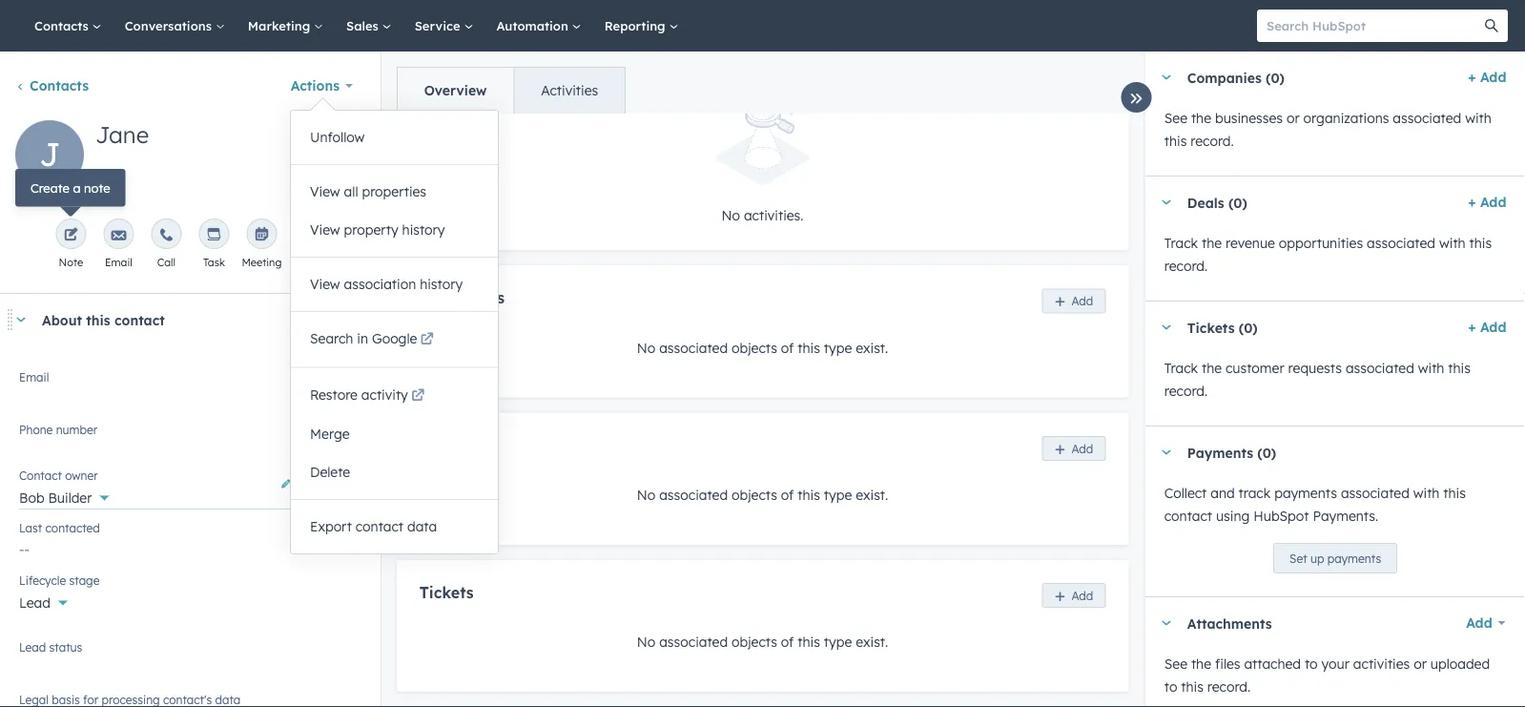 Task type: describe. For each thing, give the bounding box(es) containing it.
marketing link
[[236, 0, 335, 52]]

contact's
[[163, 692, 212, 707]]

of for tickets
[[781, 634, 794, 650]]

or inside the see the files attached to your activities or uploaded to this record.
[[1414, 656, 1427, 672]]

payments (0) button
[[1145, 427, 1499, 478]]

search in google
[[310, 330, 417, 347]]

sales link
[[335, 0, 403, 52]]

set up payments
[[1290, 551, 1381, 565]]

associated inside track the customer requests associated with this record.
[[1346, 360, 1414, 376]]

Search HubSpot search field
[[1258, 10, 1491, 42]]

companies for companies
[[420, 288, 505, 307]]

view for view all properties
[[310, 183, 340, 200]]

type for tickets
[[824, 634, 852, 650]]

in
[[357, 330, 368, 347]]

companies for companies (0)
[[1187, 69, 1262, 86]]

restore
[[310, 386, 358, 403]]

1 vertical spatial contacts link
[[15, 77, 89, 94]]

search
[[310, 330, 353, 347]]

with inside see the businesses or organizations associated with this record.
[[1465, 110, 1492, 126]]

link opens in a new window image
[[421, 333, 434, 347]]

task image
[[206, 228, 222, 243]]

associated inside track the revenue opportunities associated with this record.
[[1367, 235, 1436, 251]]

service
[[415, 18, 464, 33]]

reporting
[[605, 18, 669, 33]]

status
[[49, 640, 82, 654]]

meeting
[[242, 256, 282, 269]]

overview
[[424, 82, 487, 99]]

google
[[372, 330, 417, 347]]

export contact data
[[310, 518, 437, 535]]

tickets for tickets (0)
[[1187, 319, 1235, 336]]

link opens in a new window image for restore activity
[[412, 385, 425, 407]]

collect and track payments associated with this contact using hubspot payments.
[[1164, 485, 1466, 524]]

no inside alert
[[722, 207, 740, 224]]

property
[[344, 221, 399, 238]]

automation link
[[485, 0, 593, 52]]

0 vertical spatial contacts link
[[23, 0, 113, 52]]

see for see the businesses or organizations associated with this record.
[[1164, 110, 1187, 126]]

navigation containing overview
[[397, 67, 626, 115]]

export contact data button
[[291, 508, 498, 546]]

owner
[[65, 468, 98, 482]]

history for view property history
[[402, 221, 445, 238]]

legal basis for processing contact's data
[[19, 692, 241, 707]]

create a note
[[38, 185, 103, 198]]

unfollow button
[[291, 118, 498, 156]]

lead for lead status
[[19, 640, 46, 654]]

attached
[[1244, 656, 1301, 672]]

contact inside button
[[356, 518, 404, 535]]

actions button
[[278, 67, 365, 105]]

details button
[[299, 472, 361, 497]]

associated inside see the businesses or organizations associated with this record.
[[1393, 110, 1462, 126]]

data inside 'export contact data' button
[[407, 518, 437, 535]]

1 vertical spatial payments
[[1328, 551, 1381, 565]]

add button
[[1454, 604, 1507, 642]]

contacted
[[45, 521, 100, 535]]

call image
[[159, 228, 174, 243]]

track
[[1239, 485, 1271, 501]]

Phone number text field
[[19, 419, 361, 457]]

sales
[[346, 18, 382, 33]]

link opens in a new window image for search in google
[[421, 329, 434, 352]]

track the customer requests associated with this record.
[[1164, 360, 1471, 399]]

companies (0) button
[[1145, 52, 1461, 103]]

phone number
[[19, 422, 97, 437]]

view property history
[[310, 221, 445, 238]]

association
[[344, 276, 416, 292]]

processing
[[102, 692, 160, 707]]

bob
[[19, 489, 44, 506]]

add button for companies
[[1042, 289, 1106, 313]]

0 vertical spatial to
[[1305, 656, 1318, 672]]

activities
[[1353, 656, 1410, 672]]

tickets for tickets
[[420, 583, 474, 602]]

note image
[[63, 228, 79, 243]]

reporting link
[[593, 0, 690, 52]]

caret image for payments
[[1161, 450, 1172, 455]]

+ for track the customer requests associated with this record.
[[1468, 319, 1476, 335]]

export
[[310, 518, 352, 535]]

payments.
[[1313, 508, 1379, 524]]

1 vertical spatial contacts
[[30, 77, 89, 94]]

(0) for payments (0)
[[1257, 444, 1276, 461]]

no activities. alert
[[420, 98, 1106, 227]]

call
[[157, 256, 176, 269]]

no activities.
[[722, 207, 804, 224]]

merge
[[310, 426, 350, 442]]

businesses
[[1215, 110, 1283, 126]]

attachments
[[1187, 615, 1272, 631]]

record. inside track the customer requests associated with this record.
[[1164, 383, 1208, 399]]

+ add for see the businesses or organizations associated with this record.
[[1468, 69, 1507, 85]]

merge button
[[291, 415, 498, 453]]

(0) for tickets (0)
[[1239, 319, 1258, 336]]

this inside about this contact dropdown button
[[86, 311, 110, 328]]

record. inside see the businesses or organizations associated with this record.
[[1191, 133, 1234, 149]]

this inside collect and track payments associated with this contact using hubspot payments.
[[1444, 485, 1466, 501]]

this inside the see the files attached to your activities or uploaded to this record.
[[1181, 678, 1204, 695]]

number
[[56, 422, 97, 437]]

view property history link
[[291, 211, 498, 249]]

exist. for tickets
[[856, 634, 889, 650]]

delete
[[310, 464, 350, 480]]

view association history link
[[291, 265, 498, 303]]

details
[[312, 478, 349, 492]]

service link
[[403, 0, 485, 52]]

overview link
[[398, 68, 514, 114]]

delete button
[[291, 453, 498, 491]]

contact owner
[[19, 468, 98, 482]]

restore activity link
[[291, 375, 498, 415]]

builder
[[48, 489, 92, 506]]

2 type from the top
[[824, 486, 852, 503]]

no associated objects of this type exist. for tickets
[[637, 634, 889, 650]]

attachments button
[[1145, 597, 1446, 649]]

track the revenue opportunities associated with this record.
[[1164, 235, 1492, 274]]

restore activity
[[310, 386, 408, 403]]

basis
[[52, 692, 80, 707]]

companies (0)
[[1187, 69, 1285, 86]]

deals (0)
[[1187, 194, 1247, 211]]

record. inside the see the files attached to your activities or uploaded to this record.
[[1207, 678, 1251, 695]]

deals
[[1187, 194, 1224, 211]]

note
[[82, 185, 103, 198]]



Task type: vqa. For each thing, say whether or not it's contained in the screenshot.


Task type: locate. For each thing, give the bounding box(es) containing it.
+ for see the businesses or organizations associated with this record.
[[1468, 69, 1476, 85]]

0 vertical spatial + add
[[1468, 69, 1507, 85]]

1 track from the top
[[1164, 235, 1198, 251]]

this inside see the businesses or organizations associated with this record.
[[1164, 133, 1187, 149]]

caret image inside tickets (0) dropdown button
[[1161, 325, 1172, 330]]

link opens in a new window image
[[421, 329, 434, 352], [412, 385, 425, 407], [412, 389, 425, 403]]

or down companies (0) dropdown button at the top
[[1287, 110, 1300, 126]]

add
[[1480, 69, 1507, 85], [1480, 194, 1507, 210], [1072, 294, 1094, 308], [1480, 319, 1507, 335], [1072, 441, 1094, 455], [1072, 588, 1094, 603], [1466, 614, 1493, 631]]

last contacted
[[19, 521, 100, 535]]

0 horizontal spatial contact
[[114, 311, 165, 328]]

more image
[[302, 228, 317, 243]]

link opens in a new window image inside search in google 'link'
[[421, 329, 434, 352]]

2 horizontal spatial contact
[[1164, 508, 1212, 524]]

caret image
[[1161, 75, 1172, 80], [1161, 200, 1172, 205], [1161, 325, 1172, 330], [1161, 450, 1172, 455], [1161, 621, 1172, 625]]

this inside track the customer requests associated with this record.
[[1448, 360, 1471, 376]]

1 vertical spatial exist.
[[856, 486, 889, 503]]

all
[[344, 183, 358, 200]]

data right the contact's
[[215, 692, 241, 707]]

0 horizontal spatial to
[[1164, 678, 1177, 695]]

(0) up customer
[[1239, 319, 1258, 336]]

3 exist. from the top
[[856, 634, 889, 650]]

2 lead from the top
[[19, 640, 46, 654]]

1 vertical spatial tickets
[[420, 583, 474, 602]]

a
[[72, 185, 79, 198]]

contact down collect
[[1164, 508, 1212, 524]]

track inside track the customer requests associated with this record.
[[1164, 360, 1198, 376]]

2 add button from the top
[[1042, 436, 1106, 461]]

data down delete button
[[407, 518, 437, 535]]

record. inside track the revenue opportunities associated with this record.
[[1164, 258, 1208, 274]]

search in google link
[[291, 320, 498, 359]]

1 vertical spatial of
[[781, 486, 794, 503]]

contact right export
[[356, 518, 404, 535]]

2 vertical spatial type
[[824, 634, 852, 650]]

associated
[[1393, 110, 1462, 126], [1367, 235, 1436, 251], [660, 339, 728, 356], [1346, 360, 1414, 376], [1341, 485, 1410, 501], [660, 486, 728, 503], [660, 634, 728, 650]]

caret image for companies
[[1161, 75, 1172, 80]]

2 vertical spatial add button
[[1042, 583, 1106, 608]]

0 vertical spatial contacts
[[34, 18, 92, 33]]

no
[[722, 207, 740, 224], [637, 339, 656, 356], [637, 486, 656, 503], [637, 634, 656, 650]]

see inside see the businesses or organizations associated with this record.
[[1164, 110, 1187, 126]]

legal
[[19, 692, 49, 707]]

+ for track the revenue opportunities associated with this record.
[[1468, 194, 1476, 210]]

caret image inside companies (0) dropdown button
[[1161, 75, 1172, 80]]

contacts
[[34, 18, 92, 33], [30, 77, 89, 94]]

history up link opens in a new window icon
[[420, 276, 463, 292]]

2 exist. from the top
[[856, 486, 889, 503]]

caret image inside 'deals (0)' dropdown button
[[1161, 200, 1172, 205]]

view left the all
[[310, 183, 340, 200]]

record. down deals
[[1164, 258, 1208, 274]]

more
[[297, 256, 322, 269]]

Last contacted text field
[[19, 531, 361, 562]]

organizations
[[1304, 110, 1389, 126]]

2 vertical spatial objects
[[732, 634, 778, 650]]

caret image for deals
[[1161, 200, 1172, 205]]

with for track the revenue opportunities associated with this record.
[[1439, 235, 1466, 251]]

1 lead from the top
[[19, 594, 50, 611]]

caret image left attachments on the right of the page
[[1161, 621, 1172, 625]]

track
[[1164, 235, 1198, 251], [1164, 360, 1198, 376]]

lead for lead
[[19, 594, 50, 611]]

1 view from the top
[[310, 183, 340, 200]]

1 horizontal spatial tickets
[[1187, 319, 1235, 336]]

caret image inside attachments dropdown button
[[1161, 621, 1172, 625]]

0 vertical spatial or
[[1287, 110, 1300, 126]]

the for customer
[[1202, 360, 1222, 376]]

1 vertical spatial email
[[19, 370, 49, 384]]

+ add button for track the customer requests associated with this record.
[[1468, 316, 1507, 339]]

1 vertical spatial + add button
[[1468, 191, 1507, 214]]

1 vertical spatial see
[[1164, 656, 1187, 672]]

1 exist. from the top
[[856, 339, 889, 356]]

lead inside lead 'popup button'
[[19, 594, 50, 611]]

lifecycle
[[19, 573, 66, 587]]

1 vertical spatial to
[[1164, 678, 1177, 695]]

activities link
[[514, 68, 625, 114]]

this
[[1164, 133, 1187, 149], [1469, 235, 1492, 251], [86, 311, 110, 328], [798, 339, 820, 356], [1448, 360, 1471, 376], [1444, 485, 1466, 501], [798, 486, 820, 503], [798, 634, 820, 650], [1181, 678, 1204, 695]]

with inside track the revenue opportunities associated with this record.
[[1439, 235, 1466, 251]]

2 vertical spatial + add button
[[1468, 316, 1507, 339]]

lead
[[19, 594, 50, 611], [19, 640, 46, 654]]

1 horizontal spatial contact
[[356, 518, 404, 535]]

the down tickets (0)
[[1202, 360, 1222, 376]]

tickets inside dropdown button
[[1187, 319, 1235, 336]]

with inside track the customer requests associated with this record.
[[1418, 360, 1445, 376]]

1 vertical spatial view
[[310, 221, 340, 238]]

(0) up businesses
[[1266, 69, 1285, 86]]

requests
[[1288, 360, 1342, 376]]

search image
[[1486, 19, 1499, 32]]

create
[[38, 185, 70, 198]]

the left businesses
[[1191, 110, 1211, 126]]

revenue
[[1226, 235, 1275, 251]]

1 vertical spatial objects
[[732, 486, 778, 503]]

associated inside collect and track payments associated with this contact using hubspot payments.
[[1341, 485, 1410, 501]]

objects for tickets
[[732, 634, 778, 650]]

caret image for tickets
[[1161, 325, 1172, 330]]

payments up 'hubspot'
[[1274, 485, 1337, 501]]

(0) up track
[[1257, 444, 1276, 461]]

with for collect and track payments associated with this contact using hubspot payments.
[[1413, 485, 1440, 501]]

see the businesses or organizations associated with this record.
[[1164, 110, 1492, 149]]

customer
[[1226, 360, 1285, 376]]

+ add for track the customer requests associated with this record.
[[1468, 319, 1507, 335]]

view for view property history
[[310, 221, 340, 238]]

add button for tickets
[[1042, 583, 1106, 608]]

lead status
[[19, 640, 82, 654]]

0 vertical spatial lead
[[19, 594, 50, 611]]

or inside see the businesses or organizations associated with this record.
[[1287, 110, 1300, 126]]

0 vertical spatial email
[[105, 256, 132, 269]]

1 vertical spatial add button
[[1042, 436, 1106, 461]]

2 vertical spatial view
[[310, 276, 340, 292]]

1 horizontal spatial companies
[[1187, 69, 1262, 86]]

caret image inside payments (0) dropdown button
[[1161, 450, 1172, 455]]

contact down call
[[114, 311, 165, 328]]

caret image left "companies (0)"
[[1161, 75, 1172, 80]]

2 track from the top
[[1164, 360, 1198, 376]]

1 + add button from the top
[[1468, 66, 1507, 89]]

of
[[781, 339, 794, 356], [781, 486, 794, 503], [781, 634, 794, 650]]

up
[[1311, 551, 1324, 565]]

exist. for companies
[[856, 339, 889, 356]]

no associated objects of this type exist. for companies
[[637, 339, 889, 356]]

view association history
[[310, 276, 463, 292]]

view down "more"
[[310, 276, 340, 292]]

payments (0)
[[1187, 444, 1276, 461]]

collect
[[1164, 485, 1207, 501]]

track down deals
[[1164, 235, 1198, 251]]

caret image
[[15, 317, 27, 322]]

0 vertical spatial companies
[[1187, 69, 1262, 86]]

2 vertical spatial exist.
[[856, 634, 889, 650]]

the for businesses
[[1191, 110, 1211, 126]]

tickets (0)
[[1187, 319, 1258, 336]]

0 vertical spatial payments
[[1274, 485, 1337, 501]]

2 view from the top
[[310, 221, 340, 238]]

activities.
[[744, 207, 804, 224]]

email down email icon
[[105, 256, 132, 269]]

2 vertical spatial of
[[781, 634, 794, 650]]

email up phone
[[19, 370, 49, 384]]

3 no associated objects of this type exist. from the top
[[637, 634, 889, 650]]

track inside track the revenue opportunities associated with this record.
[[1164, 235, 1198, 251]]

see the files attached to your activities or uploaded to this record.
[[1164, 656, 1490, 695]]

2 + add button from the top
[[1468, 191, 1507, 214]]

1 vertical spatial history
[[420, 276, 463, 292]]

automation
[[497, 18, 572, 33]]

the inside see the businesses or organizations associated with this record.
[[1191, 110, 1211, 126]]

lifecycle stage
[[19, 573, 100, 587]]

3 caret image from the top
[[1161, 325, 1172, 330]]

1 + add from the top
[[1468, 69, 1507, 85]]

marketing
[[248, 18, 314, 33]]

3 + add button from the top
[[1468, 316, 1507, 339]]

0 vertical spatial exist.
[[856, 339, 889, 356]]

3 + add from the top
[[1468, 319, 1507, 335]]

add inside popup button
[[1466, 614, 1493, 631]]

1 vertical spatial lead
[[19, 640, 46, 654]]

history inside view property history link
[[402, 221, 445, 238]]

create a note tooltip
[[25, 176, 116, 207]]

see for see the files attached to your activities or uploaded to this record.
[[1164, 656, 1187, 672]]

3 add button from the top
[[1042, 583, 1106, 608]]

the left files
[[1191, 656, 1211, 672]]

exist.
[[856, 339, 889, 356], [856, 486, 889, 503], [856, 634, 889, 650]]

view
[[310, 183, 340, 200], [310, 221, 340, 238], [310, 276, 340, 292]]

with
[[1465, 110, 1492, 126], [1439, 235, 1466, 251], [1418, 360, 1445, 376], [1413, 485, 1440, 501]]

+ add button for track the revenue opportunities associated with this record.
[[1468, 191, 1507, 214]]

lead down lifecycle
[[19, 594, 50, 611]]

0 vertical spatial objects
[[732, 339, 778, 356]]

using
[[1216, 508, 1250, 524]]

(0) right deals
[[1228, 194, 1247, 211]]

history down "view all properties" link
[[402, 221, 445, 238]]

payments inside collect and track payments associated with this contact using hubspot payments.
[[1274, 485, 1337, 501]]

companies up businesses
[[1187, 69, 1262, 86]]

phone
[[19, 422, 53, 437]]

+ add for track the revenue opportunities associated with this record.
[[1468, 194, 1507, 210]]

meeting image
[[254, 228, 269, 243]]

0 vertical spatial history
[[402, 221, 445, 238]]

3 view from the top
[[310, 276, 340, 292]]

lead button
[[19, 584, 361, 615]]

last
[[19, 521, 42, 535]]

your
[[1322, 656, 1350, 672]]

4 caret image from the top
[[1161, 450, 1172, 455]]

0 vertical spatial data
[[407, 518, 437, 535]]

see
[[1164, 110, 1187, 126], [1164, 656, 1187, 672]]

see inside the see the files attached to your activities or uploaded to this record.
[[1164, 656, 1187, 672]]

1 objects from the top
[[732, 339, 778, 356]]

(0)
[[1266, 69, 1285, 86], [1228, 194, 1247, 211], [1239, 319, 1258, 336], [1257, 444, 1276, 461]]

about this contact button
[[0, 294, 361, 345]]

contact inside dropdown button
[[114, 311, 165, 328]]

email
[[105, 256, 132, 269], [19, 370, 49, 384]]

payments right up
[[1328, 551, 1381, 565]]

1 no associated objects of this type exist. from the top
[[637, 339, 889, 356]]

track down tickets (0)
[[1164, 360, 1198, 376]]

view all properties
[[310, 183, 427, 200]]

record. down files
[[1207, 678, 1251, 695]]

the for files
[[1191, 656, 1211, 672]]

1 see from the top
[[1164, 110, 1187, 126]]

1 caret image from the top
[[1161, 75, 1172, 80]]

or
[[1287, 110, 1300, 126], [1414, 656, 1427, 672]]

1 vertical spatial + add
[[1468, 194, 1507, 210]]

search button
[[1476, 10, 1509, 42]]

1 horizontal spatial or
[[1414, 656, 1427, 672]]

1 horizontal spatial data
[[407, 518, 437, 535]]

0 vertical spatial tickets
[[1187, 319, 1235, 336]]

see down "companies (0)"
[[1164, 110, 1187, 126]]

0 vertical spatial of
[[781, 339, 794, 356]]

contact inside collect and track payments associated with this contact using hubspot payments.
[[1164, 508, 1212, 524]]

0 vertical spatial see
[[1164, 110, 1187, 126]]

stage
[[69, 573, 100, 587]]

tickets up customer
[[1187, 319, 1235, 336]]

companies inside companies (0) dropdown button
[[1187, 69, 1262, 86]]

0 vertical spatial +
[[1468, 69, 1476, 85]]

1 vertical spatial +
[[1468, 194, 1476, 210]]

about this contact
[[42, 311, 165, 328]]

the
[[1191, 110, 1211, 126], [1202, 235, 1222, 251], [1202, 360, 1222, 376], [1191, 656, 1211, 672]]

activities
[[541, 82, 598, 99]]

set up payments link
[[1273, 543, 1398, 573]]

uploaded
[[1431, 656, 1490, 672]]

1 add button from the top
[[1042, 289, 1106, 313]]

caret image left tickets (0)
[[1161, 325, 1172, 330]]

(0) for deals (0)
[[1228, 194, 1247, 211]]

0 vertical spatial track
[[1164, 235, 1198, 251]]

record. down businesses
[[1191, 133, 1234, 149]]

companies up link opens in a new window icon
[[420, 288, 505, 307]]

2 vertical spatial + add
[[1468, 319, 1507, 335]]

5 caret image from the top
[[1161, 621, 1172, 625]]

email image
[[111, 228, 126, 243]]

no associated objects of this type exist.
[[637, 339, 889, 356], [637, 486, 889, 503], [637, 634, 889, 650]]

2 + add from the top
[[1468, 194, 1507, 210]]

2 see from the top
[[1164, 656, 1187, 672]]

1 vertical spatial track
[[1164, 360, 1198, 376]]

0 horizontal spatial data
[[215, 692, 241, 707]]

1 of from the top
[[781, 339, 794, 356]]

3 + from the top
[[1468, 319, 1476, 335]]

history
[[402, 221, 445, 238], [420, 276, 463, 292]]

the inside the see the files attached to your activities or uploaded to this record.
[[1191, 656, 1211, 672]]

of for companies
[[781, 339, 794, 356]]

contact
[[19, 468, 62, 482]]

+ add button for see the businesses or organizations associated with this record.
[[1468, 66, 1507, 89]]

the inside track the revenue opportunities associated with this record.
[[1202, 235, 1222, 251]]

jane
[[95, 120, 149, 149]]

0 horizontal spatial email
[[19, 370, 49, 384]]

the inside track the customer requests associated with this record.
[[1202, 360, 1222, 376]]

track for track the revenue opportunities associated with this record.
[[1164, 235, 1198, 251]]

1 horizontal spatial email
[[105, 256, 132, 269]]

1 vertical spatial or
[[1414, 656, 1427, 672]]

2 of from the top
[[781, 486, 794, 503]]

unfollow
[[310, 129, 365, 146]]

and
[[1211, 485, 1235, 501]]

actions
[[291, 77, 340, 94]]

1 vertical spatial type
[[824, 486, 852, 503]]

1 type from the top
[[824, 339, 852, 356]]

type for companies
[[824, 339, 852, 356]]

view for view association history
[[310, 276, 340, 292]]

the left revenue
[[1202, 235, 1222, 251]]

1 + from the top
[[1468, 69, 1476, 85]]

2 vertical spatial +
[[1468, 319, 1476, 335]]

0 vertical spatial type
[[824, 339, 852, 356]]

deals (0) button
[[1145, 177, 1461, 228]]

set
[[1290, 551, 1307, 565]]

with inside collect and track payments associated with this contact using hubspot payments.
[[1413, 485, 1440, 501]]

navigation
[[397, 67, 626, 115]]

1 vertical spatial companies
[[420, 288, 505, 307]]

note
[[59, 256, 83, 269]]

(0) inside dropdown button
[[1266, 69, 1285, 86]]

files
[[1215, 656, 1240, 672]]

3 objects from the top
[[732, 634, 778, 650]]

tickets down 'export contact data' button
[[420, 583, 474, 602]]

0 horizontal spatial companies
[[420, 288, 505, 307]]

0 vertical spatial + add button
[[1468, 66, 1507, 89]]

activity
[[361, 386, 408, 403]]

(0) for companies (0)
[[1266, 69, 1285, 86]]

0 horizontal spatial tickets
[[420, 583, 474, 602]]

data
[[407, 518, 437, 535], [215, 692, 241, 707]]

view up "more"
[[310, 221, 340, 238]]

about
[[42, 311, 82, 328]]

caret image up collect
[[1161, 450, 1172, 455]]

3 type from the top
[[824, 634, 852, 650]]

the for revenue
[[1202, 235, 1222, 251]]

history for view association history
[[420, 276, 463, 292]]

2 vertical spatial no associated objects of this type exist.
[[637, 634, 889, 650]]

or right activities
[[1414, 656, 1427, 672]]

2 objects from the top
[[732, 486, 778, 503]]

conversations
[[125, 18, 215, 33]]

caret image left deals
[[1161, 200, 1172, 205]]

0 vertical spatial no associated objects of this type exist.
[[637, 339, 889, 356]]

0 horizontal spatial or
[[1287, 110, 1300, 126]]

0 vertical spatial view
[[310, 183, 340, 200]]

opportunities
[[1279, 235, 1363, 251]]

2 caret image from the top
[[1161, 200, 1172, 205]]

1 vertical spatial data
[[215, 692, 241, 707]]

1 vertical spatial no associated objects of this type exist.
[[637, 486, 889, 503]]

lead left status
[[19, 640, 46, 654]]

3 of from the top
[[781, 634, 794, 650]]

track for track the customer requests associated with this record.
[[1164, 360, 1198, 376]]

objects for companies
[[732, 339, 778, 356]]

0 vertical spatial add button
[[1042, 289, 1106, 313]]

with for track the customer requests associated with this record.
[[1418, 360, 1445, 376]]

task
[[203, 256, 225, 269]]

2 no associated objects of this type exist. from the top
[[637, 486, 889, 503]]

this inside track the revenue opportunities associated with this record.
[[1469, 235, 1492, 251]]

1 horizontal spatial to
[[1305, 656, 1318, 672]]

2 + from the top
[[1468, 194, 1476, 210]]

objects
[[732, 339, 778, 356], [732, 486, 778, 503], [732, 634, 778, 650]]

bob builder
[[19, 489, 92, 506]]

see left files
[[1164, 656, 1187, 672]]

record. up payments at the right of the page
[[1164, 383, 1208, 399]]

bob builder button
[[19, 479, 361, 510]]

history inside view association history link
[[420, 276, 463, 292]]



